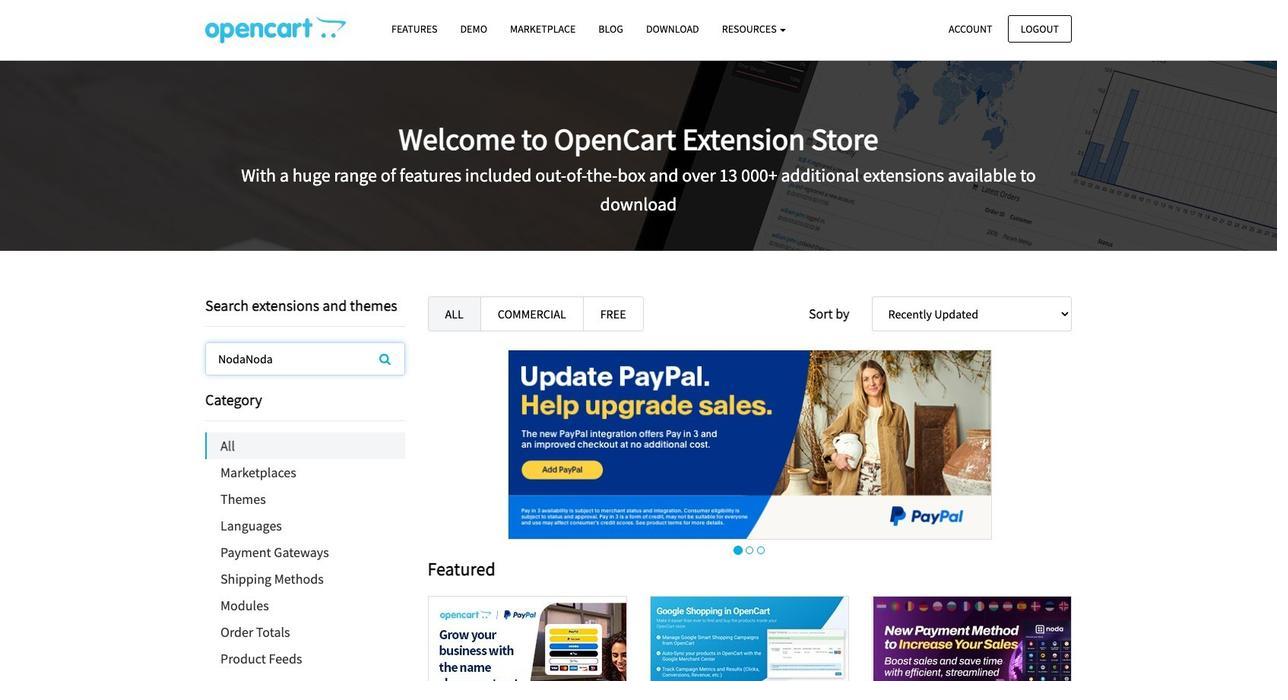Task type: describe. For each thing, give the bounding box(es) containing it.
noda image
[[874, 597, 1072, 682]]

paypal checkout integration image
[[429, 597, 627, 682]]

opencart extensions image
[[205, 16, 346, 43]]



Task type: locate. For each thing, give the bounding box(es) containing it.
paypal payment gateway image
[[508, 350, 993, 540]]

google shopping for opencart image
[[651, 597, 849, 682]]

None text field
[[206, 343, 404, 375]]

search image
[[380, 353, 391, 365]]



Task type: vqa. For each thing, say whether or not it's contained in the screenshot.
Download Link
no



